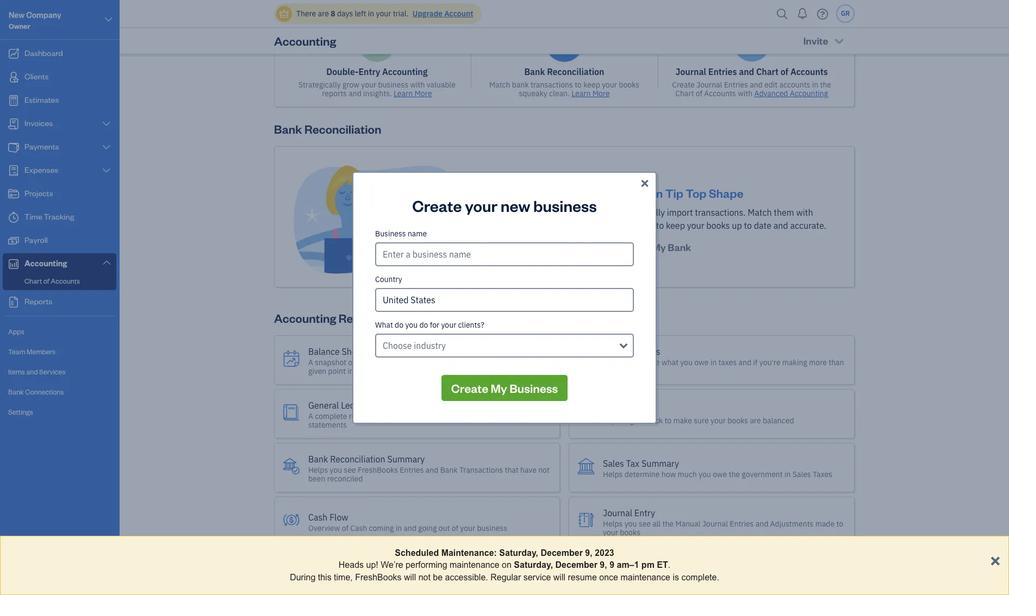Task type: locate. For each thing, give the bounding box(es) containing it.
you right been
[[330, 465, 342, 475]]

0 vertical spatial my
[[652, 241, 666, 253]]

0 vertical spatial entry
[[359, 66, 380, 77]]

1 vertical spatial connect
[[612, 241, 650, 253]]

journal
[[676, 66, 706, 77], [697, 80, 722, 90], [603, 508, 632, 518], [702, 519, 728, 529]]

1 more from the left
[[415, 89, 432, 98]]

time
[[356, 366, 371, 376]]

connect down automatically
[[612, 241, 650, 253]]

1 learn more from the left
[[394, 89, 432, 98]]

0 vertical spatial bank reconciliation
[[524, 66, 604, 77]]

are left 8
[[318, 9, 329, 18]]

entry for journal
[[634, 508, 655, 518]]

helps inside 'sales tax summary helps determine how much you owe the government in sales taxes'
[[603, 470, 623, 479]]

1 horizontal spatial keep
[[666, 220, 685, 231]]

and right items
[[26, 368, 38, 376]]

0 vertical spatial keep
[[584, 80, 600, 90]]

is
[[673, 573, 679, 582]]

reconciliation inside "bank reconciliation summary helps you see freshbooks entries and bank transactions that have not been reconciled"
[[330, 454, 385, 465]]

match bank transactions to keep your books squeaky clean.
[[489, 80, 640, 98]]

balance up snapshot
[[308, 346, 340, 357]]

helps for bank reconciliation summary
[[308, 465, 328, 475]]

bank reconciliation up match bank transactions to keep your books squeaky clean.
[[524, 66, 604, 77]]

search image
[[774, 6, 791, 22]]

determine down tax
[[625, 470, 660, 479]]

summary
[[387, 454, 425, 465], [642, 458, 679, 469]]

journal entries and chart of accounts image
[[733, 24, 771, 62]]

you inside profit and loss helps determine what you owe in taxes and if you're making more than you're spending
[[680, 358, 693, 367]]

will
[[404, 573, 416, 582], [553, 573, 565, 582]]

sales left tax
[[603, 458, 624, 469]]

name
[[408, 229, 427, 238]]

my down "connect your bank account to automatically import transactions. match them with income and expenses tracked in freshbooks to keep your books up to date and accurate."
[[652, 241, 666, 253]]

entries inside journal entry helps you see all the manual journal entries and adjustments made to your books
[[730, 519, 754, 529]]

learn more for bank reconciliation
[[572, 89, 610, 98]]

accounts
[[791, 66, 828, 77], [704, 89, 736, 98], [323, 561, 375, 576]]

transactions
[[531, 80, 573, 90], [398, 411, 441, 421]]

your inside balance sheet a snapshot of your company's assets, liabilities, and equity at any given point in time
[[357, 358, 372, 367]]

determine
[[625, 358, 660, 367], [625, 470, 660, 479]]

my inside button
[[652, 241, 666, 253]]

business up the tracked
[[533, 195, 597, 216]]

you're right 'if' on the right of the page
[[759, 358, 781, 367]]

1 chevron large down image from the top
[[101, 120, 111, 128]]

you inside "bank reconciliation summary helps you see freshbooks entries and bank transactions that have not been reconciled"
[[330, 465, 342, 475]]

see left 'all'
[[639, 519, 651, 529]]

connect for my
[[612, 241, 650, 253]]

1 horizontal spatial bank
[[548, 207, 567, 218]]

my inside button
[[491, 380, 507, 396]]

0 vertical spatial 9,
[[585, 549, 592, 558]]

chevron large down image
[[101, 120, 111, 128], [101, 143, 111, 152], [101, 166, 111, 175]]

flow
[[330, 512, 348, 523]]

connect inside "connect my bank" button
[[612, 241, 650, 253]]

saturday, up service
[[514, 561, 553, 570]]

chevron large down image
[[104, 13, 114, 26], [101, 258, 111, 267]]

1 horizontal spatial summary
[[642, 458, 679, 469]]

0 horizontal spatial learn
[[394, 89, 413, 98]]

connect
[[494, 207, 526, 218], [612, 241, 650, 253]]

1 horizontal spatial owe
[[713, 470, 727, 479]]

learn for reconciliation
[[572, 89, 591, 98]]

1 determine from the top
[[625, 358, 660, 367]]

and inside create journal entries and edit accounts in the chart of accounts with
[[750, 80, 763, 90]]

× dialog
[[0, 536, 1009, 595]]

in right 'government'
[[785, 470, 791, 479]]

1 horizontal spatial entry
[[634, 508, 655, 518]]

helps down profit
[[603, 358, 623, 367]]

create journal entries and edit accounts in the chart of accounts with
[[672, 80, 831, 98]]

1 horizontal spatial with
[[738, 89, 753, 98]]

0 horizontal spatial the
[[663, 519, 674, 529]]

learn
[[394, 89, 413, 98], [572, 89, 591, 98]]

0 horizontal spatial business
[[375, 229, 406, 238]]

complete.
[[682, 573, 719, 582]]

am–1
[[617, 561, 639, 570]]

and inside main element
[[26, 368, 38, 376]]

accounting right 'advanced'
[[790, 89, 828, 98]]

owe
[[694, 358, 709, 367], [713, 470, 727, 479]]

1 horizontal spatial the
[[729, 470, 740, 479]]

create inside create journal entries and edit accounts in the chart of accounts with
[[672, 80, 695, 90]]

1 vertical spatial create
[[412, 195, 462, 216]]

more for double-entry accounting
[[415, 89, 432, 98]]

in inside balance sheet a snapshot of your company's assets, liabilities, and equity at any given point in time
[[348, 366, 354, 376]]

2 vertical spatial the
[[663, 519, 674, 529]]

reconciled
[[327, 474, 363, 484]]

reconciliation
[[547, 66, 604, 77], [304, 121, 381, 136], [330, 454, 385, 465]]

to
[[575, 80, 582, 90], [602, 207, 610, 218], [656, 220, 664, 231], [744, 220, 752, 231], [442, 411, 449, 421], [665, 416, 672, 426], [837, 519, 843, 529]]

bank down the import
[[668, 241, 691, 253]]

my for create
[[491, 380, 507, 396]]

you
[[405, 320, 418, 330], [680, 358, 693, 367], [468, 411, 480, 421], [330, 465, 342, 475], [699, 470, 711, 479], [625, 519, 637, 529]]

1 vertical spatial transactions
[[398, 411, 441, 421]]

9, left 2023
[[585, 549, 592, 558]]

tip
[[665, 185, 683, 201]]

bank inside main element
[[8, 388, 24, 396]]

bank down items
[[8, 388, 24, 396]]

2 vertical spatial chart
[[274, 561, 305, 576]]

1 vertical spatial chevron large down image
[[101, 143, 111, 152]]

entries up cash flow overview of cash coming in and going out of your business
[[400, 465, 424, 475]]

a
[[308, 358, 313, 367], [308, 411, 313, 421], [603, 416, 608, 426]]

business for your
[[378, 80, 408, 90]]

1 horizontal spatial accounts
[[704, 89, 736, 98]]

the
[[820, 80, 831, 90], [729, 470, 740, 479], [663, 519, 674, 529]]

client image
[[7, 72, 20, 83]]

and left equity
[[473, 358, 486, 367]]

a inside balance sheet a snapshot of your company's assets, liabilities, and equity at any given point in time
[[308, 358, 313, 367]]

1 horizontal spatial will
[[553, 573, 565, 582]]

more
[[809, 358, 827, 367]]

and inside cash flow overview of cash coming in and going out of your business
[[404, 523, 417, 533]]

reconciliation up match bank transactions to keep your books squeaky clean.
[[547, 66, 604, 77]]

during
[[290, 573, 316, 582]]

9,
[[585, 549, 592, 558], [600, 561, 607, 570]]

helps up 2023
[[603, 519, 623, 529]]

0 horizontal spatial bank reconciliation
[[274, 121, 381, 136]]

see inside "bank reconciliation summary helps you see freshbooks entries and bank transactions that have not been reconciled"
[[344, 465, 356, 475]]

1 vertical spatial freshbooks
[[358, 465, 398, 475]]

chart
[[756, 66, 779, 77], [675, 89, 694, 98], [274, 561, 305, 576]]

in inside 'sales tax summary helps determine how much you owe the government in sales taxes'
[[785, 470, 791, 479]]

with left valuable
[[410, 80, 425, 90]]

there are 8 days left in your trial. upgrade account
[[296, 9, 473, 18]]

keep
[[584, 80, 600, 90], [666, 220, 685, 231]]

your up income
[[465, 195, 498, 216]]

determine inside profit and loss helps determine what you owe in taxes and if you're making more than you're spending
[[625, 358, 660, 367]]

of inside create journal entries and edit accounts in the chart of accounts with
[[696, 89, 703, 98]]

connect your bank account to begin matching your bank transactions image
[[292, 164, 466, 275]]

do left for
[[419, 320, 428, 330]]

1 vertical spatial the
[[729, 470, 740, 479]]

0 horizontal spatial cash
[[308, 512, 328, 523]]

2 vertical spatial reconciliation
[[330, 454, 385, 465]]

entries
[[708, 66, 737, 77], [724, 80, 748, 90], [400, 465, 424, 475], [730, 519, 754, 529]]

helps down quick
[[603, 470, 623, 479]]

reports
[[339, 311, 382, 326]]

apps
[[8, 327, 24, 336]]

1 vertical spatial sales
[[793, 470, 811, 479]]

my
[[652, 241, 666, 253], [491, 380, 507, 396]]

1 horizontal spatial not
[[538, 465, 550, 475]]

1 vertical spatial entry
[[634, 508, 655, 518]]

0 horizontal spatial 9,
[[585, 549, 592, 558]]

match up date
[[748, 207, 772, 218]]

1 vertical spatial reconciliation
[[304, 121, 381, 136]]

summary down general ledger a complete record of your transactions to help you prepare financial statements
[[387, 454, 425, 465]]

learn right the insights.
[[394, 89, 413, 98]]

owe left taxes
[[694, 358, 709, 367]]

business down any at the bottom right of the page
[[510, 380, 558, 396]]

not down performing
[[418, 573, 431, 582]]

entry up strategically grow your business with valuable reports and insights. in the left top of the page
[[359, 66, 380, 77]]

in left taxes
[[710, 358, 717, 367]]

reconciliation down reports in the top left of the page
[[304, 121, 381, 136]]

determine for summary
[[625, 470, 660, 479]]

accounting up strategically grow your business with valuable reports and insights. in the left top of the page
[[382, 66, 428, 77]]

at
[[511, 358, 517, 367]]

helps for sales tax summary
[[603, 470, 623, 479]]

than
[[829, 358, 844, 367]]

summary inside "bank reconciliation summary helps you see freshbooks entries and bank transactions that have not been reconciled"
[[387, 454, 425, 465]]

3 chevron large down image from the top
[[101, 166, 111, 175]]

and
[[739, 66, 754, 77], [750, 80, 763, 90], [349, 89, 361, 98], [512, 220, 526, 231], [774, 220, 788, 231], [626, 346, 641, 357], [473, 358, 486, 367], [739, 358, 751, 367], [26, 368, 38, 376], [426, 465, 438, 475], [756, 519, 768, 529], [404, 523, 417, 533]]

create for create your new business
[[412, 195, 462, 216]]

your right clean.
[[602, 80, 617, 90]]

clean.
[[549, 89, 570, 98]]

0 vertical spatial the
[[820, 80, 831, 90]]

settings
[[8, 408, 33, 416]]

0 horizontal spatial learn more
[[394, 89, 432, 98]]

1 horizontal spatial connect
[[612, 241, 650, 253]]

cash
[[308, 512, 328, 523], [350, 523, 367, 533]]

determine down the loss
[[625, 358, 660, 367]]

1 vertical spatial see
[[639, 519, 651, 529]]

with down journal entries and chart of accounts
[[738, 89, 753, 98]]

1 horizontal spatial more
[[592, 89, 610, 98]]

create
[[672, 80, 695, 90], [412, 195, 462, 216], [451, 380, 488, 396]]

0 horizontal spatial with
[[410, 80, 425, 90]]

0 horizontal spatial business
[[378, 80, 408, 90]]

your inside general ledger a complete record of your transactions to help you prepare financial statements
[[381, 411, 396, 421]]

0 vertical spatial match
[[489, 80, 510, 90]]

keep right clean.
[[584, 80, 600, 90]]

timer image
[[7, 212, 20, 223]]

0 horizontal spatial keep
[[584, 80, 600, 90]]

to left help
[[442, 411, 449, 421]]

balance up gut
[[622, 404, 653, 415]]

0 vertical spatial chevron large down image
[[101, 120, 111, 128]]

1 vertical spatial determine
[[625, 470, 660, 479]]

taxes
[[718, 358, 737, 367]]

0 horizontal spatial match
[[489, 80, 510, 90]]

bank up expenses
[[548, 207, 567, 218]]

freshbooks inside "bank reconciliation summary helps you see freshbooks entries and bank transactions that have not been reconciled"
[[358, 465, 398, 475]]

your up 2023
[[603, 528, 618, 538]]

more for bank reconciliation
[[592, 89, 610, 98]]

0 vertical spatial business
[[378, 80, 408, 90]]

the inside 'sales tax summary helps determine how much you owe the government in sales taxes'
[[729, 470, 740, 479]]

your inside journal entry helps you see all the manual journal entries and adjustments made to your books
[[603, 528, 618, 538]]

1 horizontal spatial business
[[477, 523, 507, 533]]

the right 'all'
[[663, 519, 674, 529]]

9, left 9 at the right bottom of the page
[[600, 561, 607, 570]]

coming
[[369, 523, 394, 533]]

and inside strategically grow your business with valuable reports and insights.
[[349, 89, 361, 98]]

match inside "connect your bank account to automatically import transactions. match them with income and expenses tracked in freshbooks to keep your books up to date and accurate."
[[748, 207, 772, 218]]

2 horizontal spatial with
[[796, 207, 813, 218]]

keep down the import
[[666, 220, 685, 231]]

double-
[[326, 66, 359, 77]]

entries left adjustments
[[730, 519, 754, 529]]

the right accounts
[[820, 80, 831, 90]]

you're down profit
[[603, 366, 624, 376]]

0 vertical spatial balance
[[308, 346, 340, 357]]

of inside balance sheet a snapshot of your company's assets, liabilities, and equity at any given point in time
[[348, 358, 355, 367]]

0 vertical spatial sales
[[603, 458, 624, 469]]

the inside create journal entries and edit accounts in the chart of accounts with
[[820, 80, 831, 90]]

freshbooks
[[608, 220, 654, 231], [358, 465, 398, 475], [355, 573, 402, 582]]

not
[[538, 465, 550, 475], [418, 573, 431, 582]]

are left balanced
[[750, 416, 761, 426]]

0 vertical spatial reconciliation
[[547, 66, 604, 77]]

1 vertical spatial business
[[533, 195, 597, 216]]

transactions
[[459, 465, 503, 475]]

connect up income
[[494, 207, 526, 218]]

sheet
[[342, 346, 364, 357]]

transactions inside general ledger a complete record of your transactions to help you prepare financial statements
[[398, 411, 441, 421]]

0 horizontal spatial connect
[[494, 207, 526, 218]]

entry up 'all'
[[634, 508, 655, 518]]

1 vertical spatial are
[[750, 416, 761, 426]]

double-entry accounting
[[326, 66, 428, 77]]

create for create journal entries and edit accounts in the chart of accounts with
[[672, 80, 695, 90]]

in right accounts
[[812, 80, 818, 90]]

0 vertical spatial create
[[672, 80, 695, 90]]

2 more from the left
[[592, 89, 610, 98]]

adjustments
[[770, 519, 814, 529]]

0 horizontal spatial bank
[[512, 80, 529, 90]]

and left adjustments
[[756, 519, 768, 529]]

owner
[[9, 22, 30, 30]]

Enter a business name text field
[[375, 242, 634, 266]]

0 vertical spatial owe
[[694, 358, 709, 367]]

you right what
[[680, 358, 693, 367]]

1 vertical spatial chevron large down image
[[101, 258, 111, 267]]

1 vertical spatial keep
[[666, 220, 685, 231]]

0 horizontal spatial see
[[344, 465, 356, 475]]

your right out
[[460, 523, 475, 533]]

saturday, up on
[[499, 549, 538, 558]]

to left the make
[[665, 416, 672, 426]]

0 horizontal spatial are
[[318, 9, 329, 18]]

0 horizontal spatial transactions
[[398, 411, 441, 421]]

the left 'government'
[[729, 470, 740, 479]]

2 determine from the top
[[625, 470, 660, 479]]

entries down journal entries and chart of accounts
[[724, 80, 748, 90]]

0 horizontal spatial will
[[404, 573, 416, 582]]

date
[[754, 220, 772, 231]]

owe inside profit and loss helps determine what you owe in taxes and if you're making more than you're spending
[[694, 358, 709, 367]]

1 horizontal spatial learn
[[572, 89, 591, 98]]

in right the tracked
[[599, 220, 606, 231]]

services
[[39, 368, 66, 376]]

1 horizontal spatial 9,
[[600, 561, 607, 570]]

close image
[[835, 0, 847, 4]]

0 vertical spatial connect
[[494, 207, 526, 218]]

2 learn from the left
[[572, 89, 591, 98]]

helps inside profit and loss helps determine what you owe in taxes and if you're making more than you're spending
[[603, 358, 623, 367]]

1 horizontal spatial maintenance
[[621, 573, 670, 582]]

connect inside "connect your bank account to automatically import transactions. match them with income and expenses tracked in freshbooks to keep your books up to date and accurate."
[[494, 207, 526, 218]]

0 vertical spatial are
[[318, 9, 329, 18]]

transactions.
[[695, 207, 746, 218]]

in right left
[[368, 9, 374, 18]]

freshbooks inside "connect your bank account to automatically import transactions. match them with income and expenses tracked in freshbooks to keep your books up to date and accurate."
[[608, 220, 654, 231]]

2 horizontal spatial the
[[820, 80, 831, 90]]

see inside journal entry helps you see all the manual journal entries and adjustments made to your books
[[639, 519, 651, 529]]

transactions down bank reconciliation image
[[531, 80, 573, 90]]

determine for loss
[[625, 358, 660, 367]]

cash flow overview of cash coming in and going out of your business
[[308, 512, 507, 533]]

reports
[[322, 89, 347, 98]]

sure
[[694, 416, 709, 426]]

chevron large down image for expense image
[[101, 166, 111, 175]]

helps inside "bank reconciliation summary helps you see freshbooks entries and bank transactions that have not been reconciled"
[[308, 465, 328, 475]]

business inside button
[[510, 380, 558, 396]]

1 horizontal spatial match
[[748, 207, 772, 218]]

entry
[[359, 66, 380, 77], [634, 508, 655, 518]]

2 horizontal spatial accounts
[[791, 66, 828, 77]]

your inside strategically grow your business with valuable reports and insights.
[[361, 80, 376, 90]]

with inside strategically grow your business with valuable reports and insights.
[[410, 80, 425, 90]]

0 horizontal spatial accounts
[[323, 561, 375, 576]]

business inside dialog
[[533, 195, 597, 216]]

entry inside journal entry helps you see all the manual journal entries and adjustments made to your books
[[634, 508, 655, 518]]

your down double-entry accounting in the left of the page
[[361, 80, 376, 90]]

2 learn more from the left
[[572, 89, 610, 98]]

expense image
[[7, 165, 20, 176]]

are
[[318, 9, 329, 18], [750, 416, 761, 426]]

0 horizontal spatial balance
[[308, 346, 340, 357]]

service
[[523, 573, 551, 582]]

0 horizontal spatial my
[[491, 380, 507, 396]]

learn more for double-entry accounting
[[394, 89, 432, 98]]

business
[[378, 80, 408, 90], [533, 195, 597, 216], [477, 523, 507, 533]]

bank inside button
[[668, 241, 691, 253]]

reconciliation up reconciled
[[330, 454, 385, 465]]

how
[[662, 470, 676, 479]]

dashboard image
[[7, 48, 20, 59]]

you inside create your new business dialog
[[405, 320, 418, 330]]

1 horizontal spatial balance
[[622, 404, 653, 415]]

0 vertical spatial transactions
[[531, 80, 573, 90]]

1 vertical spatial business
[[510, 380, 558, 396]]

maintenance
[[450, 561, 500, 570], [621, 573, 670, 582]]

your inside trial balance a quick gut check to make sure your books are balanced
[[711, 416, 726, 426]]

main element
[[0, 0, 147, 595]]

1 learn from the left
[[394, 89, 413, 98]]

what
[[662, 358, 679, 367]]

you up choose industry on the bottom left of the page
[[405, 320, 418, 330]]

complete
[[315, 411, 347, 421]]

performing
[[406, 561, 447, 570]]

more right clean.
[[592, 89, 610, 98]]

1 vertical spatial my
[[491, 380, 507, 396]]

will right service
[[553, 573, 565, 582]]

you right help
[[468, 411, 480, 421]]

create inside button
[[451, 380, 488, 396]]

more right the insights.
[[415, 89, 432, 98]]

you left 'all'
[[625, 519, 637, 529]]

2 do from the left
[[419, 320, 428, 330]]

of inside general ledger a complete record of your transactions to help you prepare financial statements
[[373, 411, 380, 421]]

entry for double-
[[359, 66, 380, 77]]

0 horizontal spatial entry
[[359, 66, 380, 77]]

entries inside "bank reconciliation summary helps you see freshbooks entries and bank transactions that have not been reconciled"
[[400, 465, 424, 475]]

business up maintenance:
[[477, 523, 507, 533]]

estimate image
[[7, 95, 20, 106]]

see right been
[[344, 465, 356, 475]]

report image
[[7, 297, 20, 308]]

connect my bank
[[612, 241, 691, 253]]

business down double-entry accounting in the left of the page
[[378, 80, 408, 90]]

with
[[410, 80, 425, 90], [738, 89, 753, 98], [796, 207, 813, 218]]

not right have
[[538, 465, 550, 475]]

up
[[732, 220, 742, 231]]

1 vertical spatial accounts
[[704, 89, 736, 98]]

valuable
[[427, 80, 456, 90]]

2 chevron large down image from the top
[[101, 143, 111, 152]]

0 horizontal spatial owe
[[694, 358, 709, 367]]

1 vertical spatial saturday,
[[514, 561, 553, 570]]

do right what
[[395, 320, 403, 330]]

1 horizontal spatial you're
[[759, 358, 781, 367]]

in inside "connect your bank account to automatically import transactions. match them with income and expenses tracked in freshbooks to keep your books up to date and accurate."
[[599, 220, 606, 231]]

cash left coming
[[350, 523, 367, 533]]

a inside general ledger a complete record of your transactions to help you prepare financial statements
[[308, 411, 313, 421]]

that
[[505, 465, 519, 475]]

are inside trial balance a quick gut check to make sure your books are balanced
[[750, 416, 761, 426]]

see
[[344, 465, 356, 475], [639, 519, 651, 529]]

learn more right the insights.
[[394, 89, 432, 98]]

bank left clean.
[[512, 80, 529, 90]]

summary inside 'sales tax summary helps determine how much you owe the government in sales taxes'
[[642, 458, 679, 469]]

0 vertical spatial determine
[[625, 358, 660, 367]]

business inside strategically grow your business with valuable reports and insights.
[[378, 80, 408, 90]]

you right much
[[699, 470, 711, 479]]

in left time
[[348, 366, 354, 376]]

of
[[308, 561, 321, 576]]

bank reconciliation image
[[545, 24, 583, 62]]

you're
[[759, 358, 781, 367], [603, 366, 624, 376]]

1 vertical spatial match
[[748, 207, 772, 218]]

1 vertical spatial balance
[[622, 404, 653, 415]]

will down performing
[[404, 573, 416, 582]]

determine inside 'sales tax summary helps determine how much you owe the government in sales taxes'
[[625, 470, 660, 479]]

a down trial
[[603, 416, 608, 426]]

create your new business dialog
[[0, 158, 1009, 437]]

0 horizontal spatial more
[[415, 89, 432, 98]]

0 vertical spatial not
[[538, 465, 550, 475]]

0 horizontal spatial not
[[418, 573, 431, 582]]

1 do from the left
[[395, 320, 403, 330]]

payment image
[[7, 142, 20, 153]]

make
[[673, 416, 692, 426]]

insights.
[[363, 89, 392, 98]]

entries inside create journal entries and edit accounts in the chart of accounts with
[[724, 80, 748, 90]]

to right up
[[744, 220, 752, 231]]

helps down statements
[[308, 465, 328, 475]]

crown image
[[278, 8, 290, 19]]

balanced
[[763, 416, 794, 426]]

0 vertical spatial saturday,
[[499, 549, 538, 558]]

2 horizontal spatial chart
[[756, 66, 779, 77]]

sales left taxes
[[793, 470, 811, 479]]

with inside create journal entries and edit accounts in the chart of accounts with
[[738, 89, 753, 98]]

not inside scheduled maintenance: saturday, december 9, 2023 heads up! we're performing maintenance on saturday, december 9, 9 am–1 pm et . during this time, freshbooks will not be accessible. regular service will resume once maintenance is complete.
[[418, 573, 431, 582]]

and left the going at the left bottom of page
[[404, 523, 417, 533]]

1 horizontal spatial do
[[419, 320, 428, 330]]

0 horizontal spatial do
[[395, 320, 403, 330]]



Task type: describe. For each thing, give the bounding box(es) containing it.
once
[[599, 573, 618, 582]]

0 vertical spatial business
[[375, 229, 406, 238]]

out
[[439, 523, 450, 533]]

balance inside balance sheet a snapshot of your company's assets, liabilities, and equity at any given point in time
[[308, 346, 340, 357]]

your left trial.
[[376, 9, 391, 18]]

all
[[653, 519, 661, 529]]

have
[[520, 465, 537, 475]]

0 vertical spatial chart
[[756, 66, 779, 77]]

tracked
[[567, 220, 597, 231]]

connect my bank button
[[602, 237, 701, 258]]

accessible.
[[445, 573, 488, 582]]

advanced accounting
[[754, 89, 828, 98]]

industry
[[414, 340, 446, 351]]

journal entry helps you see all the manual journal entries and adjustments made to your books
[[603, 508, 843, 538]]

balance sheet a snapshot of your company's assets, liabilities, and equity at any given point in time
[[308, 346, 531, 376]]

books inside journal entry helps you see all the manual journal entries and adjustments made to your books
[[620, 528, 641, 538]]

books inside trial balance a quick gut check to make sure your books are balanced
[[728, 416, 748, 426]]

made
[[815, 519, 835, 529]]

1 horizontal spatial sales
[[793, 470, 811, 479]]

scheduled
[[395, 549, 439, 558]]

and inside "bank reconciliation summary helps you see freshbooks entries and bank transactions that have not been reconciled"
[[426, 465, 438, 475]]

to inside general ledger a complete record of your transactions to help you prepare financial statements
[[442, 411, 449, 421]]

and left 'if' on the right of the page
[[739, 358, 751, 367]]

business inside cash flow overview of cash coming in and going out of your business
[[477, 523, 507, 533]]

journal entries and chart of accounts
[[676, 66, 828, 77]]

8
[[331, 9, 335, 18]]

bank down strategically in the top of the page
[[274, 121, 302, 136]]

taxes
[[813, 470, 832, 479]]

Choose industry field
[[375, 334, 634, 358]]

accounting down there
[[274, 33, 336, 48]]

heads
[[339, 561, 364, 570]]

point
[[328, 366, 346, 376]]

time,
[[334, 573, 353, 582]]

much
[[678, 470, 697, 479]]

bank inside match bank transactions to keep your books squeaky clean.
[[512, 80, 529, 90]]

choose industry
[[383, 340, 446, 351]]

prepare
[[482, 411, 509, 421]]

items
[[8, 368, 25, 376]]

bank connections
[[8, 388, 64, 396]]

keep inside "connect your bank account to automatically import transactions. match them with income and expenses tracked in freshbooks to keep your books up to date and accurate."
[[666, 220, 685, 231]]

summary for sales tax summary
[[642, 458, 679, 469]]

in inside create journal entries and edit accounts in the chart of accounts with
[[812, 80, 818, 90]]

accounting up snapshot
[[274, 311, 336, 326]]

0 vertical spatial december
[[541, 549, 583, 558]]

invoice image
[[7, 119, 20, 129]]

to inside journal entry helps you see all the manual journal entries and adjustments made to your books
[[837, 519, 843, 529]]

and down them
[[774, 220, 788, 231]]

financial
[[511, 411, 539, 421]]

advanced
[[754, 89, 788, 98]]

1 horizontal spatial cash
[[350, 523, 367, 533]]

balance inside trial balance a quick gut check to make sure your books are balanced
[[622, 404, 653, 415]]

project image
[[7, 189, 20, 200]]

transactions inside match bank transactions to keep your books squeaky clean.
[[531, 80, 573, 90]]

given
[[308, 366, 326, 376]]

0 vertical spatial cash
[[308, 512, 328, 523]]

not inside "bank reconciliation summary helps you see freshbooks entries and bank transactions that have not been reconciled"
[[538, 465, 550, 475]]

2 vertical spatial accounts
[[323, 561, 375, 576]]

team members link
[[3, 343, 116, 362]]

general ledger a complete record of your transactions to help you prepare financial statements
[[308, 400, 539, 430]]

keep
[[559, 185, 587, 201]]

top
[[686, 185, 707, 201]]

accounts inside create journal entries and edit accounts in the chart of accounts with
[[704, 89, 736, 98]]

going
[[418, 523, 437, 533]]

freshbooks inside scheduled maintenance: saturday, december 9, 2023 heads up! we're performing maintenance on saturday, december 9, 9 am–1 pm et . during this time, freshbooks will not be accessible. regular service will resume once maintenance is complete.
[[355, 573, 402, 582]]

automatically
[[612, 207, 665, 218]]

chart image
[[7, 259, 20, 270]]

1 vertical spatial december
[[555, 561, 598, 570]]

open in new window image
[[955, 536, 964, 549]]

to inside trial balance a quick gut check to make sure your books are balanced
[[665, 416, 672, 426]]

0 horizontal spatial sales
[[603, 458, 624, 469]]

company's
[[374, 358, 411, 367]]

in inside cash flow overview of cash coming in and going out of your business
[[396, 523, 402, 533]]

to down your
[[602, 207, 610, 218]]

pm
[[642, 561, 655, 570]]

1 vertical spatial maintenance
[[621, 573, 670, 582]]

record
[[349, 411, 371, 421]]

chart of accounts
[[274, 561, 375, 576]]

books inside "connect your bank account to automatically import transactions. match them with income and expenses tracked in freshbooks to keep your books up to date and accurate."
[[706, 220, 730, 231]]

keep your books in tip top shape
[[559, 185, 744, 201]]

you inside general ledger a complete record of your transactions to help you prepare financial statements
[[468, 411, 480, 421]]

chart inside create journal entries and edit accounts in the chart of accounts with
[[675, 89, 694, 98]]

your right for
[[441, 320, 456, 330]]

strategically
[[298, 80, 341, 90]]

government
[[742, 470, 783, 479]]

1 will from the left
[[404, 573, 416, 582]]

and inside balance sheet a snapshot of your company's assets, liabilities, and equity at any given point in time
[[473, 358, 486, 367]]

1 vertical spatial bank reconciliation
[[274, 121, 381, 136]]

my for connect
[[652, 241, 666, 253]]

money image
[[7, 235, 20, 246]]

there
[[296, 9, 316, 18]]

tax
[[626, 458, 640, 469]]

go to help image
[[814, 6, 831, 22]]

with inside "connect your bank account to automatically import transactions. match them with income and expenses tracked in freshbooks to keep your books up to date and accurate."
[[796, 207, 813, 218]]

making
[[782, 358, 807, 367]]

scheduled maintenance: saturday, december 9, 2023 heads up! we're performing maintenance on saturday, december 9, 9 am–1 pm et . during this time, freshbooks will not be accessible. regular service will resume once maintenance is complete.
[[290, 549, 719, 582]]

learn for entry
[[394, 89, 413, 98]]

create for create my business
[[451, 380, 488, 396]]

and left the loss
[[626, 346, 641, 357]]

connections
[[25, 388, 64, 396]]

expand timer details image
[[834, 536, 844, 549]]

bank connections link
[[3, 383, 116, 402]]

left
[[355, 9, 366, 18]]

and up create journal entries and edit accounts in the chart of accounts with
[[739, 66, 754, 77]]

and inside journal entry helps you see all the manual journal entries and adjustments made to your books
[[756, 519, 768, 529]]

your up expenses
[[528, 207, 546, 218]]

income
[[481, 220, 509, 231]]

upgrade
[[413, 9, 443, 18]]

× button
[[990, 550, 1000, 570]]

ledger
[[341, 400, 368, 411]]

gut
[[630, 416, 641, 426]]

books
[[617, 185, 651, 201]]

trial.
[[393, 9, 409, 18]]

what
[[375, 320, 393, 330]]

we're
[[381, 561, 403, 570]]

your down the import
[[687, 220, 704, 231]]

you inside journal entry helps you see all the manual journal entries and adjustments made to your books
[[625, 519, 637, 529]]

owe inside 'sales tax summary helps determine how much you owe the government in sales taxes'
[[713, 470, 727, 479]]

new company owner
[[9, 10, 61, 30]]

bank inside "connect your bank account to automatically import transactions. match them with income and expenses tracked in freshbooks to keep your books up to date and accurate."
[[548, 207, 567, 218]]

helps inside journal entry helps you see all the manual journal entries and adjustments made to your books
[[603, 519, 623, 529]]

been
[[308, 474, 325, 484]]

1 horizontal spatial bank reconciliation
[[524, 66, 604, 77]]

account
[[569, 207, 600, 218]]

0 horizontal spatial you're
[[603, 366, 624, 376]]

edit
[[764, 80, 778, 90]]

statements
[[308, 420, 347, 430]]

your inside cash flow overview of cash coming in and going out of your business
[[460, 523, 475, 533]]

bank up squeaky
[[524, 66, 545, 77]]

match inside match bank transactions to keep your books squeaky clean.
[[489, 80, 510, 90]]

shape
[[709, 185, 744, 201]]

books inside match bank transactions to keep your books squeaky clean.
[[619, 80, 640, 90]]

bank reconciliation summary helps you see freshbooks entries and bank transactions that have not been reconciled
[[308, 454, 550, 484]]

be
[[433, 573, 443, 582]]

check
[[643, 416, 663, 426]]

profit and loss helps determine what you owe in taxes and if you're making more than you're spending
[[603, 346, 844, 376]]

internal
[[887, 537, 916, 547]]

0 vertical spatial chevron large down image
[[104, 13, 114, 26]]

squeaky
[[519, 89, 547, 98]]

chevron large down image for payment icon
[[101, 143, 111, 152]]

journal inside create journal entries and edit accounts in the chart of accounts with
[[697, 80, 722, 90]]

spending
[[626, 366, 657, 376]]

days
[[337, 9, 353, 18]]

resume
[[568, 573, 597, 582]]

them
[[774, 207, 794, 218]]

up!
[[366, 561, 378, 570]]

the inside journal entry helps you see all the manual journal entries and adjustments made to your books
[[663, 519, 674, 529]]

0 horizontal spatial chart
[[274, 561, 305, 576]]

0 horizontal spatial maintenance
[[450, 561, 500, 570]]

business for new
[[533, 195, 597, 216]]

sales tax summary helps determine how much you owe the government in sales taxes
[[603, 458, 832, 479]]

in inside profit and loss helps determine what you owe in taxes and if you're making more than you're spending
[[710, 358, 717, 367]]

helps for profit and loss
[[603, 358, 623, 367]]

create my business
[[451, 380, 558, 396]]

new
[[501, 195, 530, 216]]

quick
[[610, 416, 628, 426]]

summary for bank reconciliation summary
[[387, 454, 425, 465]]

members
[[27, 347, 56, 356]]

connect for your
[[494, 207, 526, 218]]

your inside match bank transactions to keep your books squeaky clean.
[[602, 80, 617, 90]]

chevron large down image for invoice image
[[101, 120, 111, 128]]

a for balance sheet
[[308, 358, 313, 367]]

on
[[502, 561, 512, 570]]

bank up been
[[308, 454, 328, 465]]

to inside match bank transactions to keep your books squeaky clean.
[[575, 80, 582, 90]]

close image
[[639, 177, 650, 190]]

2 will from the left
[[553, 573, 565, 582]]

double-entry accounting image
[[358, 24, 396, 62]]

trial
[[603, 404, 620, 415]]

a for general ledger
[[308, 411, 313, 421]]

bank left the transactions
[[440, 465, 458, 475]]

maintenance:
[[441, 549, 497, 558]]

to up connect my bank
[[656, 220, 664, 231]]

this
[[318, 573, 331, 582]]

Country text field
[[376, 289, 633, 311]]

a inside trial balance a quick gut check to make sure your books are balanced
[[603, 416, 608, 426]]

country
[[375, 274, 402, 284]]

general
[[308, 400, 339, 411]]

what do you do for your clients?
[[375, 320, 484, 330]]

entries up create journal entries and edit accounts in the chart of accounts with
[[708, 66, 737, 77]]

and down new
[[512, 220, 526, 231]]

manual
[[675, 519, 701, 529]]

keep inside match bank transactions to keep your books squeaky clean.
[[584, 80, 600, 90]]

in left tip
[[653, 185, 663, 201]]

you inside 'sales tax summary helps determine how much you owe the government in sales taxes'
[[699, 470, 711, 479]]



Task type: vqa. For each thing, say whether or not it's contained in the screenshot.
'adjustments'
yes



